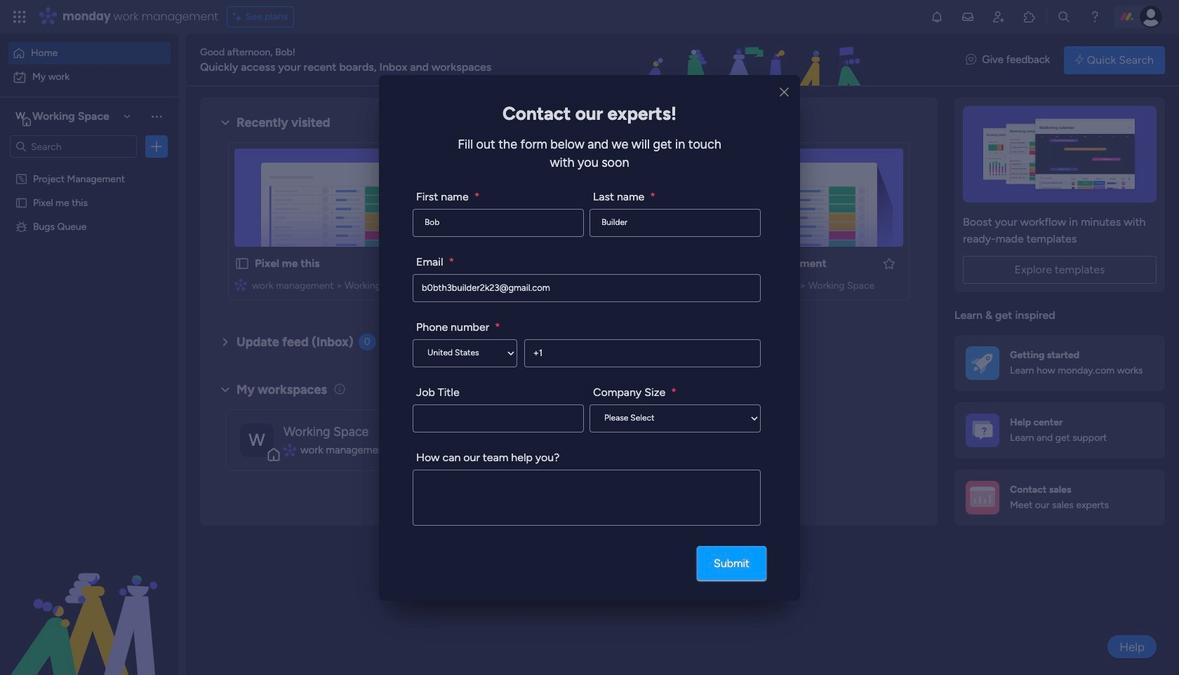 Task type: vqa. For each thing, say whether or not it's contained in the screenshot.
SEND
no



Task type: describe. For each thing, give the bounding box(es) containing it.
workspace image
[[13, 109, 27, 124]]

public board image for third add to favorites image
[[698, 256, 713, 272]]

1 vertical spatial option
[[8, 66, 171, 88]]

workspace image
[[240, 424, 274, 457]]

1 add to favorites image from the left
[[419, 257, 433, 271]]

0 vertical spatial option
[[8, 42, 171, 65]]

help image
[[1088, 10, 1102, 24]]

update feed image
[[961, 10, 975, 24]]

monday marketplace image
[[1023, 10, 1037, 24]]

Search in workspace field
[[29, 139, 117, 155]]

templates image image
[[967, 106, 1152, 203]]

bob builder image
[[1140, 6, 1162, 28]]

public board image for 1st add to favorites image
[[234, 256, 250, 272]]

1 horizontal spatial lottie animation image
[[557, 34, 952, 87]]

search everything image
[[1057, 10, 1071, 24]]

contact sales element
[[954, 470, 1165, 526]]

quick search results list box
[[217, 131, 921, 317]]

2 vertical spatial option
[[0, 166, 179, 169]]

2 add to favorites image from the left
[[650, 257, 664, 271]]



Task type: locate. For each thing, give the bounding box(es) containing it.
0 horizontal spatial component image
[[234, 278, 247, 291]]

component image
[[466, 278, 479, 291]]

notifications image
[[930, 10, 944, 24]]

select product image
[[13, 10, 27, 24]]

None submit
[[697, 547, 766, 581]]

None email field
[[413, 274, 761, 302]]

1 horizontal spatial lottie animation element
[[557, 34, 952, 87]]

1 vertical spatial lottie animation image
[[0, 534, 179, 676]]

see plans image
[[233, 9, 245, 25]]

dapulse x slim image
[[780, 85, 789, 100]]

1 vertical spatial lottie animation element
[[0, 534, 179, 676]]

workspace selection element
[[13, 108, 112, 126]]

component image
[[234, 278, 247, 291], [284, 444, 295, 457]]

list box
[[0, 164, 179, 428]]

1 horizontal spatial add to favorites image
[[650, 257, 664, 271]]

0 vertical spatial lottie animation image
[[557, 34, 952, 87]]

0 horizontal spatial add to favorites image
[[419, 257, 433, 271]]

option
[[8, 42, 171, 65], [8, 66, 171, 88], [0, 166, 179, 169]]

public board image for second add to favorites image from left
[[466, 256, 482, 272]]

getting started element
[[954, 335, 1165, 391]]

1 vertical spatial component image
[[284, 444, 295, 457]]

public board image
[[15, 196, 28, 209], [234, 256, 250, 272], [466, 256, 482, 272], [698, 256, 713, 272]]

1 horizontal spatial component image
[[284, 444, 295, 457]]

close my workspaces image
[[217, 382, 234, 398]]

invite members image
[[992, 10, 1006, 24]]

component image inside quick search results 'list box'
[[234, 278, 247, 291]]

0 horizontal spatial lottie animation element
[[0, 534, 179, 676]]

help center element
[[954, 402, 1165, 459]]

0 vertical spatial lottie animation element
[[557, 34, 952, 87]]

0 element
[[358, 334, 376, 351]]

v2 bolt switch image
[[1075, 52, 1083, 68]]

3 add to favorites image from the left
[[882, 257, 896, 271]]

v2 user feedback image
[[966, 52, 976, 68]]

None text field
[[413, 209, 584, 237], [590, 209, 761, 237], [413, 405, 584, 433], [413, 470, 761, 526], [413, 209, 584, 237], [590, 209, 761, 237], [413, 405, 584, 433], [413, 470, 761, 526]]

0 vertical spatial component image
[[234, 278, 247, 291]]

close recently visited image
[[217, 114, 234, 131]]

lottie animation image
[[557, 34, 952, 87], [0, 534, 179, 676]]

lottie animation element
[[557, 34, 952, 87], [0, 534, 179, 676]]

0 horizontal spatial lottie animation image
[[0, 534, 179, 676]]

open update feed (inbox) image
[[217, 334, 234, 351]]

2 horizontal spatial add to favorites image
[[882, 257, 896, 271]]

add to favorites image
[[419, 257, 433, 271], [650, 257, 664, 271], [882, 257, 896, 271]]

None telephone field
[[524, 339, 761, 367]]



